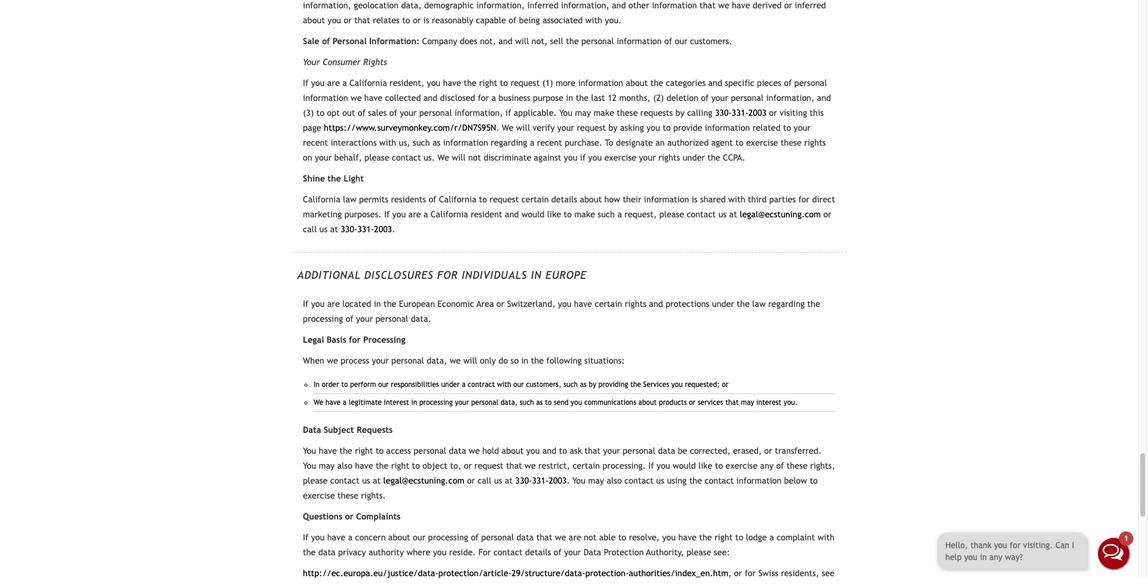 Task type: locate. For each thing, give the bounding box(es) containing it.
see:
[[714, 548, 730, 558]]

about inside the california law permits residents of california to request certain details about how their information is shared with third parties for direct marketing purposes.  if you are a california resident and would like to make such a request, please contact us at
[[580, 194, 602, 204]]

these inside if you are a california resident, you have the right to request (1) more information about the categories and specific pieces of personal information we have collected and disclosed for a business purpose in the last 12 months, (2) deletion of your personal information, and (3) to opt out of sales of your personal information, if applicable.  you may make these requests by calling
[[617, 108, 638, 118]]

. you may also contact us using the contact information below to exercise these rights.
[[303, 476, 818, 501]]

with inside if you have a concern about our processing of personal data that we are not able to resolve, you have the right to lodge a complaint with the data privacy authority where you reside.  for contact details of your data protection authority, please see:
[[818, 533, 835, 543]]

questions or complaints
[[303, 512, 401, 522]]

0 vertical spatial 331-
[[732, 108, 749, 118]]

1 vertical spatial legal@ecstuning.com link
[[383, 476, 465, 486]]

reside.
[[449, 548, 476, 558]]

we up discriminate in the top left of the page
[[502, 123, 514, 133]]

also down processing.
[[607, 476, 622, 486]]

2003 down the purposes.
[[374, 224, 392, 234]]

as down customers,
[[536, 399, 543, 407]]

related
[[753, 123, 781, 133]]

if for california
[[303, 78, 309, 88]]

1 horizontal spatial interest
[[757, 399, 782, 407]]

these inside ".  we will verify your request by asking you to provide information related to your recent interactions with us, such as information regarding a recent purchase. to designate an authorized agent to exercise these rights on your behalf, please contact us.  we will not discriminate against you if you exercise your rights under the ccpa."
[[781, 138, 802, 148]]

recent
[[303, 138, 328, 148], [537, 138, 562, 148]]

under down when we process your personal data, we will only do so in the following situations:
[[441, 381, 460, 389]]

. down "restrict,"
[[567, 476, 570, 486]]

0 vertical spatial 2003
[[749, 108, 767, 118]]

exercise
[[746, 138, 778, 148], [605, 152, 637, 163], [726, 461, 758, 471], [303, 491, 335, 501]]

. up discriminate in the top left of the page
[[496, 123, 500, 133]]

0 vertical spatial regarding
[[491, 138, 528, 148]]

calling
[[687, 108, 713, 118]]

0 vertical spatial legal@ecstuning.com link
[[740, 209, 821, 219]]

12
[[608, 93, 617, 103]]

2 horizontal spatial 331-
[[732, 108, 749, 118]]

processing
[[363, 335, 406, 345]]

any
[[761, 461, 774, 471]]

request up business
[[511, 78, 540, 88]]

rights.
[[361, 491, 386, 501]]

2 horizontal spatial under
[[712, 299, 735, 309]]

to inside . you may also contact us using the contact information below to exercise these rights.
[[810, 476, 818, 486]]

personal
[[582, 36, 614, 46], [795, 78, 827, 88], [731, 93, 764, 103], [419, 108, 452, 118], [376, 314, 408, 324], [392, 356, 424, 366], [471, 399, 499, 407], [414, 446, 447, 456], [623, 446, 656, 456], [481, 533, 514, 543]]

1 not, from the left
[[480, 36, 496, 46]]

are
[[327, 78, 340, 88], [409, 209, 421, 219], [327, 299, 340, 309], [569, 533, 582, 543]]

information
[[617, 36, 662, 46], [578, 78, 624, 88], [303, 93, 348, 103], [705, 123, 750, 133], [443, 138, 488, 148], [644, 194, 689, 204], [737, 476, 782, 486]]

0 vertical spatial .
[[496, 123, 500, 133]]

not left discriminate in the top left of the page
[[468, 152, 481, 163]]

like inside the california law permits residents of california to request certain details about how their information is shared with third parties for direct marketing purposes.  if you are a california resident and would like to make such a request, please contact us at
[[547, 209, 561, 219]]

1 horizontal spatial information,
[[767, 93, 815, 103]]

if down your
[[303, 78, 309, 88]]

0 horizontal spatial law
[[343, 194, 357, 204]]

1 vertical spatial rights
[[659, 152, 680, 163]]

would right resident
[[522, 209, 545, 219]]

0 vertical spatial as
[[433, 138, 441, 148]]

legal@ecstuning.com down object
[[383, 476, 465, 486]]

of inside the california law permits residents of california to request certain details about how their information is shared with third parties for direct marketing purposes.  if you are a california resident and would like to make such a request, please contact us at
[[429, 194, 437, 204]]

legal@ecstuning.com or call us at 330-331-2003
[[383, 476, 567, 486]]

1 vertical spatial data,
[[501, 399, 518, 407]]

if you have a concern about our processing of personal data that we are not able to resolve, you have the right to lodge a complaint with the data privacy authority where you reside.  for contact details of your data protection authority, please see:
[[303, 533, 835, 558]]

right down sale of personal information: company does not, and will not, sell the personal information of our customers.
[[479, 78, 498, 88]]

if you are located in the european economic area or switzerland, you have certain rights and protections under the law regarding the processing of your personal data.
[[303, 299, 821, 324]]

certain down ask
[[573, 461, 600, 471]]

0 vertical spatial law
[[343, 194, 357, 204]]

we inside if you have a concern about our processing of personal data that we are not able to resolve, you have the right to lodge a complaint with the data privacy authority where you reside.  for contact details of your data protection authority, please see:
[[555, 533, 566, 543]]

2 vertical spatial 330-
[[516, 476, 532, 486]]

0 horizontal spatial for
[[349, 335, 361, 345]]

call
[[303, 224, 317, 234], [478, 476, 492, 486]]

certain
[[522, 194, 549, 204], [595, 299, 622, 309], [573, 461, 600, 471]]

330-331-2003 link down "restrict,"
[[516, 476, 567, 486]]

or inside or call us at
[[824, 209, 832, 219]]

of inside you have the right to access personal data we hold about you and to ask that your personal data be corrected, erased, or transferred. you may also have the right to object to, or request that we restrict, certain processing.  if you would like to exercise any of these rights, please contact us at
[[777, 461, 784, 471]]

1 horizontal spatial legal@ecstuning.com
[[740, 209, 821, 219]]

if
[[303, 78, 309, 88], [384, 209, 390, 219], [303, 299, 309, 309], [649, 461, 654, 471], [303, 533, 309, 543]]

1 vertical spatial certain
[[595, 299, 622, 309]]

we right 'when'
[[327, 356, 338, 366]]

1 vertical spatial data
[[584, 548, 602, 558]]

about left how
[[580, 194, 602, 204]]

personal right sell
[[582, 36, 614, 46]]

certain up or call us at
[[522, 194, 549, 204]]

if down questions
[[303, 533, 309, 543]]

collected
[[385, 93, 421, 103]]

information inside the california law permits residents of california to request certain details about how their information is shared with third parties for direct marketing purposes.  if you are a california resident and would like to make such a request, please contact us at
[[644, 194, 689, 204]]

331- down the purposes.
[[358, 224, 374, 234]]

such right us, in the top left of the page
[[413, 138, 430, 148]]

0 vertical spatial certain
[[522, 194, 549, 204]]

contact inside you have the right to access personal data we hold about you and to ask that your personal data be corrected, erased, or transferred. you may also have the right to object to, or request that we restrict, certain processing.  if you would like to exercise any of these rights, please contact us at
[[330, 476, 360, 486]]

by up to
[[609, 123, 618, 133]]

us left using
[[657, 476, 665, 486]]

if down business
[[506, 108, 511, 118]]

make down last
[[594, 108, 614, 118]]

under right protections
[[712, 299, 735, 309]]

2003 for 330-331-2003
[[749, 108, 767, 118]]

please inside if you have a concern about our processing of personal data that we are not able to resolve, you have the right to lodge a complaint with the data privacy authority where you reside.  for contact details of your data protection authority, please see:
[[687, 548, 712, 558]]

rights left protections
[[625, 299, 647, 309]]

like inside you have the right to access personal data we hold about you and to ask that your personal data be corrected, erased, or transferred. you may also have the right to object to, or request that we restrict, certain processing.  if you would like to exercise any of these rights, please contact us at
[[699, 461, 713, 471]]

authorized
[[668, 138, 709, 148]]

with inside the california law permits residents of california to request certain details about how their information is shared with third parties for direct marketing purposes.  if you are a california resident and would like to make such a request, please contact us at
[[729, 194, 746, 204]]

1 horizontal spatial data
[[584, 548, 602, 558]]

or
[[769, 108, 777, 118], [824, 209, 832, 219], [497, 299, 505, 309], [722, 381, 729, 389], [689, 399, 696, 407], [765, 446, 773, 456], [464, 461, 472, 471], [467, 476, 475, 486], [345, 512, 354, 522]]

your
[[303, 57, 320, 67]]

rights
[[363, 57, 387, 67]]

(1)
[[543, 78, 553, 88]]

information down any
[[737, 476, 782, 486]]

at inside the california law permits residents of california to request certain details about how their information is shared with third parties for direct marketing purposes.  if you are a california resident and would like to make such a request, please contact us at
[[730, 209, 738, 219]]

by down deletion
[[676, 108, 685, 118]]

0 vertical spatial call
[[303, 224, 317, 234]]

may inside if you are a california resident, you have the right to request (1) more information about the categories and specific pieces of personal information we have collected and disclosed for a business purpose in the last 12 months, (2) deletion of your personal information, and (3) to opt out of sales of your personal information, if applicable.  you may make these requests by calling
[[575, 108, 591, 118]]

call down marketing
[[303, 224, 317, 234]]

would inside you have the right to access personal data we hold about you and to ask that your personal data be corrected, erased, or transferred. you may also have the right to object to, or request that we restrict, certain processing.  if you would like to exercise any of these rights, please contact us at
[[673, 461, 696, 471]]

0 vertical spatial rights
[[805, 138, 826, 148]]

1 horizontal spatial call
[[478, 476, 492, 486]]

1 horizontal spatial if
[[580, 152, 586, 163]]

your up processing.
[[603, 446, 620, 456]]

0 horizontal spatial interest
[[384, 399, 409, 407]]

personal up 330-331-2003
[[731, 93, 764, 103]]

processing inside if you have a concern about our processing of personal data that we are not able to resolve, you have the right to lodge a complaint with the data privacy authority where you reside.  for contact details of your data protection authority, please see:
[[428, 533, 468, 543]]

at inside you have the right to access personal data we hold about you and to ask that your personal data be corrected, erased, or transferred. you may also have the right to object to, or request that we restrict, certain processing.  if you would like to exercise any of these rights, please contact us at
[[373, 476, 381, 486]]

2 vertical spatial certain
[[573, 461, 600, 471]]

are inside if you are a california resident, you have the right to request (1) more information about the categories and specific pieces of personal information we have collected and disclosed for a business purpose in the last 12 months, (2) deletion of your personal information, and (3) to opt out of sales of your personal information, if applicable.  you may make these requests by calling
[[327, 78, 340, 88]]

interest
[[384, 399, 409, 407], [757, 399, 782, 407]]

certain inside you have the right to access personal data we hold about you and to ask that your personal data be corrected, erased, or transferred. you may also have the right to object to, or request that we restrict, certain processing.  if you would like to exercise any of these rights, please contact us at
[[573, 461, 600, 471]]

right down access
[[391, 461, 410, 471]]

not, left sell
[[532, 36, 548, 46]]

send
[[554, 399, 569, 407]]

2 vertical spatial processing
[[428, 533, 468, 543]]

0 horizontal spatial call
[[303, 224, 317, 234]]

such
[[413, 138, 430, 148], [598, 209, 615, 219], [564, 381, 578, 389], [520, 399, 534, 407]]

restrict,
[[539, 461, 570, 471]]

2 horizontal spatial by
[[676, 108, 685, 118]]

that
[[726, 399, 739, 407], [585, 446, 601, 456], [506, 461, 522, 471], [537, 533, 553, 543]]

our inside if you have a concern about our processing of personal data that we are not able to resolve, you have the right to lodge a complaint with the data privacy authority where you reside.  for contact details of your data protection authority, please see:
[[413, 533, 426, 543]]

we down the in
[[314, 399, 324, 407]]

these down transferred.
[[787, 461, 808, 471]]

or visiting this page
[[303, 108, 824, 133]]

0 vertical spatial also
[[337, 461, 353, 471]]

2 horizontal spatial rights
[[805, 138, 826, 148]]

sales
[[368, 108, 387, 118]]

details inside if you have a concern about our processing of personal data that we are not able to resolve, you have the right to lodge a complaint with the data privacy authority where you reside.  for contact details of your data protection authority, please see:
[[525, 548, 551, 558]]

2 vertical spatial rights
[[625, 299, 647, 309]]

us inside you have the right to access personal data we hold about you and to ask that your personal data be corrected, erased, or transferred. you may also have the right to object to, or request that we restrict, certain processing.  if you would like to exercise any of these rights, please contact us at
[[362, 476, 370, 486]]

1 vertical spatial information,
[[455, 108, 503, 118]]

services
[[698, 399, 724, 407]]

last
[[591, 93, 605, 103]]

0 horizontal spatial as
[[433, 138, 441, 148]]

our up where
[[413, 533, 426, 543]]

0 horizontal spatial recent
[[303, 138, 328, 148]]

. inside . you may also contact us using the contact information below to exercise these rights.
[[567, 476, 570, 486]]

will
[[515, 36, 529, 46], [516, 123, 530, 133], [452, 152, 466, 163], [464, 356, 478, 366]]

rights,
[[811, 461, 835, 471]]

a left business
[[492, 93, 496, 103]]

contact
[[392, 152, 421, 163], [687, 209, 716, 219], [330, 476, 360, 486], [625, 476, 654, 486], [705, 476, 734, 486], [494, 548, 523, 558]]

so
[[511, 356, 519, 366]]

0 horizontal spatial rights
[[625, 299, 647, 309]]

marketing
[[303, 209, 342, 219]]

by left providing
[[589, 381, 597, 389]]

california up marketing
[[303, 194, 341, 204]]

for right disclosed
[[478, 93, 489, 103]]

1 horizontal spatial would
[[673, 461, 696, 471]]

1 vertical spatial we
[[438, 152, 449, 163]]

1 vertical spatial details
[[525, 548, 551, 558]]

under
[[683, 152, 705, 163], [712, 299, 735, 309], [441, 381, 460, 389]]

0 horizontal spatial not,
[[480, 36, 496, 46]]

have
[[443, 78, 461, 88], [365, 93, 383, 103], [574, 299, 592, 309], [326, 399, 341, 407], [319, 446, 337, 456], [355, 461, 373, 471], [327, 533, 346, 543], [679, 533, 697, 543]]

like
[[547, 209, 561, 219], [699, 461, 713, 471]]

in inside if you are a california resident, you have the right to request (1) more information about the categories and specific pieces of personal information we have collected and disclosed for a business purpose in the last 12 months, (2) deletion of your personal information, and (3) to opt out of sales of your personal information, if applicable.  you may make these requests by calling
[[566, 93, 573, 103]]

1 horizontal spatial data,
[[501, 399, 518, 407]]

you
[[560, 108, 573, 118], [303, 446, 316, 456], [303, 461, 316, 471], [573, 476, 586, 486]]

switzerland,
[[507, 299, 556, 309]]

2 horizontal spatial we
[[502, 123, 514, 133]]

if inside ".  we will verify your request by asking you to provide information related to your recent interactions with us, such as information regarding a recent purchase. to designate an authorized agent to exercise these rights on your behalf, please contact us.  we will not discriminate against you if you exercise your rights under the ccpa."
[[580, 152, 586, 163]]

with left us, in the top left of the page
[[379, 138, 396, 148]]

if up legal
[[303, 299, 309, 309]]

by inside if you are a california resident, you have the right to request (1) more information about the categories and specific pieces of personal information we have collected and disclosed for a business purpose in the last 12 months, (2) deletion of your personal information, and (3) to opt out of sales of your personal information, if applicable.  you may make these requests by calling
[[676, 108, 685, 118]]

if inside you have the right to access personal data we hold about you and to ask that your personal data be corrected, erased, or transferred. you may also have the right to object to, or request that we restrict, certain processing.  if you would like to exercise any of these rights, please contact us at
[[649, 461, 654, 471]]

. inside ".  we will verify your request by asking you to provide information related to your recent interactions with us, such as information regarding a recent purchase. to designate an authorized agent to exercise these rights on your behalf, please contact us.  we will not discriminate against you if you exercise your rights under the ccpa."
[[496, 123, 500, 133]]

about down the services
[[639, 399, 657, 407]]

about up 'months,'
[[626, 78, 648, 88]]

would down be
[[673, 461, 696, 471]]

these up asking
[[617, 108, 638, 118]]

1 horizontal spatial legal@ecstuning.com link
[[740, 209, 821, 219]]

0 horizontal spatial by
[[589, 381, 597, 389]]

resident,
[[390, 78, 425, 88]]

1 vertical spatial 330-331-2003 link
[[341, 224, 392, 234]]

330-
[[715, 108, 732, 118], [341, 224, 358, 234], [516, 476, 532, 486]]

exercise down related
[[746, 138, 778, 148]]

1 horizontal spatial regarding
[[769, 299, 805, 309]]

that right services
[[726, 399, 739, 407]]

rights down "an" at the top
[[659, 152, 680, 163]]

about inside if you have a concern about our processing of personal data that we are not able to resolve, you have the right to lodge a complaint with the data privacy authority where you reside.  for contact details of your data protection authority, please see:
[[388, 533, 410, 543]]

0 horizontal spatial legal@ecstuning.com
[[383, 476, 465, 486]]

2 interest from the left
[[757, 399, 782, 407]]

(2)
[[653, 93, 664, 103]]

1 horizontal spatial not
[[584, 533, 597, 543]]

2 vertical spatial under
[[441, 381, 460, 389]]

your
[[712, 93, 729, 103], [400, 108, 417, 118], [558, 123, 575, 133], [794, 123, 811, 133], [315, 152, 332, 163], [639, 152, 656, 163], [356, 314, 373, 324], [372, 356, 389, 366], [455, 399, 469, 407], [603, 446, 620, 456], [564, 548, 581, 558]]

contact right for
[[494, 548, 523, 558]]

2 horizontal spatial for
[[799, 194, 810, 204]]

if inside if you are a california resident, you have the right to request (1) more information about the categories and specific pieces of personal information we have collected and disclosed for a business purpose in the last 12 months, (2) deletion of your personal information, and (3) to opt out of sales of your personal information, if applicable.  you may make these requests by calling
[[303, 78, 309, 88]]

0 horizontal spatial would
[[522, 209, 545, 219]]

with left third
[[729, 194, 746, 204]]

legal
[[303, 335, 324, 345]]

0 vertical spatial we
[[502, 123, 514, 133]]

request inside ".  we will verify your request by asking you to provide information related to your recent interactions with us, such as information regarding a recent purchase. to designate an authorized agent to exercise these rights on your behalf, please contact us.  we will not discriminate against you if you exercise your rights under the ccpa."
[[577, 123, 606, 133]]

this
[[810, 108, 824, 118]]

are inside if you are located in the european economic area or switzerland, you have certain rights and protections under the law regarding the processing of your personal data.
[[327, 299, 340, 309]]

you inside the california law permits residents of california to request certain details about how their information is shared with third parties for direct marketing purposes.  if you are a california resident and would like to make such a request, please contact us at
[[392, 209, 406, 219]]

certain inside the california law permits residents of california to request certain details about how their information is shared with third parties for direct marketing purposes.  if you are a california resident and would like to make such a request, please contact us at
[[522, 194, 549, 204]]

please right request,
[[660, 209, 684, 219]]

1 vertical spatial if
[[580, 152, 586, 163]]

purchase.
[[565, 138, 603, 148]]

0 vertical spatial like
[[547, 209, 561, 219]]

1 horizontal spatial not,
[[532, 36, 548, 46]]

we left able
[[555, 533, 566, 543]]

or call us at
[[303, 209, 832, 234]]

in
[[314, 381, 320, 389]]

0 horizontal spatial also
[[337, 461, 353, 471]]

1 vertical spatial by
[[609, 123, 618, 133]]

1 horizontal spatial we
[[438, 152, 449, 163]]

pieces
[[757, 78, 782, 88]]

contract
[[468, 381, 495, 389]]

0 vertical spatial for
[[478, 93, 489, 103]]

if inside the california law permits residents of california to request certain details about how their information is shared with third parties for direct marketing purposes.  if you are a california resident and would like to make such a request, please contact us at
[[384, 209, 390, 219]]

these inside you have the right to access personal data we hold about you and to ask that your personal data be corrected, erased, or transferred. you may also have the right to object to, or request that we restrict, certain processing.  if you would like to exercise any of these rights, please contact us at
[[787, 461, 808, 471]]

transferred.
[[775, 446, 822, 456]]

regarding inside if you are located in the european economic area or switzerland, you have certain rights and protections under the law regarding the processing of your personal data.
[[769, 299, 805, 309]]

contact up questions or complaints
[[330, 476, 360, 486]]

2 vertical spatial as
[[536, 399, 543, 407]]

interest left you. at the right of page
[[757, 399, 782, 407]]

2 recent from the left
[[537, 138, 562, 148]]

if for in
[[303, 299, 309, 309]]

or inside if you are located in the european economic area or switzerland, you have certain rights and protections under the law regarding the processing of your personal data.
[[497, 299, 505, 309]]

recent up against
[[537, 138, 562, 148]]

deletion
[[667, 93, 699, 103]]

with
[[379, 138, 396, 148], [729, 194, 746, 204], [497, 381, 511, 389], [818, 533, 835, 543]]

0 vertical spatial details
[[552, 194, 578, 204]]

rights
[[805, 138, 826, 148], [659, 152, 680, 163], [625, 299, 647, 309]]

legal@ecstuning.com for legal@ecstuning.com
[[740, 209, 821, 219]]

0 vertical spatial would
[[522, 209, 545, 219]]

your inside you have the right to access personal data we hold about you and to ask that your personal data be corrected, erased, or transferred. you may also have the right to object to, or request that we restrict, certain processing.  if you would like to exercise any of these rights, please contact us at
[[603, 446, 620, 456]]

a inside ".  we will verify your request by asking you to provide information related to your recent interactions with us, such as information regarding a recent purchase. to designate an authorized agent to exercise these rights on your behalf, please contact us.  we will not discriminate against you if you exercise your rights under the ccpa."
[[530, 138, 535, 148]]

as up us.
[[433, 138, 441, 148]]

you inside . you may also contact us using the contact information below to exercise these rights.
[[573, 476, 586, 486]]

330-331-2003 link down the purposes.
[[341, 224, 392, 234]]

0 horizontal spatial if
[[506, 108, 511, 118]]

if down purchase.
[[580, 152, 586, 163]]

providing
[[599, 381, 629, 389]]

details right for
[[525, 548, 551, 558]]

not
[[468, 152, 481, 163], [584, 533, 597, 543]]

0 vertical spatial processing
[[303, 314, 343, 324]]

in down more
[[566, 93, 573, 103]]

your left protection
[[564, 548, 581, 558]]

1 vertical spatial legal@ecstuning.com
[[383, 476, 465, 486]]

331-
[[732, 108, 749, 118], [358, 224, 374, 234], [532, 476, 549, 486]]

330-331-2003 link for you have the right to access personal data we hold about you and to ask that your personal data be corrected, erased, or transferred. you may also have the right to object to, or request that we restrict, certain processing.  if you would like to exercise any of these rights, please contact us at
[[516, 476, 567, 486]]

opt
[[327, 108, 340, 118]]

your down "located"
[[356, 314, 373, 324]]

0 horizontal spatial 330-331-2003 link
[[341, 224, 392, 234]]

like down the corrected,
[[699, 461, 713, 471]]

request inside if you are a california resident, you have the right to request (1) more information about the categories and specific pieces of personal information we have collected and disclosed for a business purpose in the last 12 months, (2) deletion of your personal information, and (3) to opt out of sales of your personal information, if applicable.  you may make these requests by calling
[[511, 78, 540, 88]]

0 vertical spatial legal@ecstuning.com
[[740, 209, 821, 219]]

in right "located"
[[374, 299, 381, 309]]

331- for 330-331-2003 .
[[358, 224, 374, 234]]

0 vertical spatial by
[[676, 108, 685, 118]]

that inside if you have a concern about our processing of personal data that we are not able to resolve, you have the right to lodge a complaint with the data privacy authority where you reside.  for contact details of your data protection authority, please see:
[[537, 533, 553, 543]]

legal@ecstuning.com link
[[740, 209, 821, 219], [383, 476, 465, 486]]

1 horizontal spatial for
[[478, 93, 489, 103]]

.  we will verify your request by asking you to provide information related to your recent interactions with us, such as information regarding a recent purchase. to designate an authorized agent to exercise these rights on your behalf, please contact us.  we will not discriminate against you if you exercise your rights under the ccpa.
[[303, 123, 826, 163]]

right inside if you are a california resident, you have the right to request (1) more information about the categories and specific pieces of personal information we have collected and disclosed for a business purpose in the last 12 months, (2) deletion of your personal information, and (3) to opt out of sales of your personal information, if applicable.  you may make these requests by calling
[[479, 78, 498, 88]]

about up authority
[[388, 533, 410, 543]]

0 horizontal spatial 330-
[[341, 224, 358, 234]]

have inside if you are located in the european economic area or switzerland, you have certain rights and protections under the law regarding the processing of your personal data.
[[574, 299, 592, 309]]

0 horizontal spatial 2003
[[374, 224, 392, 234]]

2 horizontal spatial 330-
[[715, 108, 732, 118]]

0 vertical spatial data,
[[427, 356, 447, 366]]

331- down "restrict,"
[[532, 476, 549, 486]]

processing down responsibilities
[[420, 399, 453, 407]]

1 horizontal spatial 330-331-2003 link
[[516, 476, 567, 486]]

authority,
[[646, 548, 684, 558]]

we left "restrict,"
[[525, 461, 536, 471]]

more
[[556, 78, 576, 88]]

1 vertical spatial 2003
[[374, 224, 392, 234]]

shine the light
[[303, 173, 364, 184]]

1 vertical spatial make
[[575, 209, 595, 219]]

1 horizontal spatial under
[[683, 152, 705, 163]]

under down the authorized
[[683, 152, 705, 163]]

european
[[399, 299, 435, 309]]

1 horizontal spatial law
[[753, 299, 766, 309]]

processing up reside.
[[428, 533, 468, 543]]

us,
[[399, 138, 410, 148]]

make left request,
[[575, 209, 595, 219]]

exercise inside you have the right to access personal data we hold about you and to ask that your personal data be corrected, erased, or transferred. you may also have the right to object to, or request that we restrict, certain processing.  if you would like to exercise any of these rights, please contact us at
[[726, 461, 758, 471]]

as inside ".  we will verify your request by asking you to provide information related to your recent interactions with us, such as information regarding a recent purchase. to designate an authorized agent to exercise these rights on your behalf, please contact us.  we will not discriminate against you if you exercise your rights under the ccpa."
[[433, 138, 441, 148]]

1 horizontal spatial recent
[[537, 138, 562, 148]]

these down visiting
[[781, 138, 802, 148]]

have up authority,
[[679, 533, 697, 543]]

2003
[[749, 108, 767, 118], [374, 224, 392, 234], [549, 476, 567, 486]]

2 vertical spatial we
[[314, 399, 324, 407]]

under inside if you are located in the european economic area or switzerland, you have certain rights and protections under the law regarding the processing of your personal data.
[[712, 299, 735, 309]]

will left sell
[[515, 36, 529, 46]]

a down residents
[[424, 209, 428, 219]]

requests
[[641, 108, 673, 118]]

1 vertical spatial like
[[699, 461, 713, 471]]

are down residents
[[409, 209, 421, 219]]

information:
[[369, 36, 420, 46]]

and inside you have the right to access personal data we hold about you and to ask that your personal data be corrected, erased, or transferred. you may also have the right to object to, or request that we restrict, certain processing.  if you would like to exercise any of these rights, please contact us at
[[543, 446, 557, 456]]

regarding inside ".  we will verify your request by asking you to provide information related to your recent interactions with us, such as information regarding a recent purchase. to designate an authorized agent to exercise these rights on your behalf, please contact us.  we will not discriminate against you if you exercise your rights under the ccpa."
[[491, 138, 528, 148]]

a left the legitimate on the bottom left of page
[[343, 399, 347, 407]]

0 vertical spatial data
[[303, 425, 321, 435]]

data down able
[[584, 548, 602, 558]]

your right the verify
[[558, 123, 575, 133]]

sale
[[303, 36, 320, 46]]

0 horizontal spatial data
[[303, 425, 321, 435]]

1 horizontal spatial like
[[699, 461, 713, 471]]

0 horizontal spatial legal@ecstuning.com link
[[383, 476, 465, 486]]

1 vertical spatial also
[[607, 476, 622, 486]]

have up the sales
[[365, 93, 383, 103]]

if inside if you have a concern about our processing of personal data that we are not able to resolve, you have the right to lodge a complaint with the data privacy authority where you reside.  for contact details of your data protection authority, please see:
[[303, 533, 309, 543]]

if
[[506, 108, 511, 118], [580, 152, 586, 163]]

1 vertical spatial as
[[580, 381, 587, 389]]

may inside you have the right to access personal data we hold about you and to ask that your personal data be corrected, erased, or transferred. you may also have the right to object to, or request that we restrict, certain processing.  if you would like to exercise any of these rights, please contact us at
[[319, 461, 335, 471]]

if inside if you are located in the european economic area or switzerland, you have certain rights and protections under the law regarding the processing of your personal data.
[[303, 299, 309, 309]]

perform
[[350, 381, 376, 389]]

as left providing
[[580, 381, 587, 389]]

and up "restrict,"
[[543, 446, 557, 456]]

legal@ecstuning.com link for you have the right to access personal data we hold about you and to ask that your personal data be corrected, erased, or transferred. you may also have the right to object to, or request that we restrict, certain processing.  if you would like to exercise any of these rights, please contact us at
[[383, 476, 465, 486]]

0 vertical spatial under
[[683, 152, 705, 163]]

0 vertical spatial not
[[468, 152, 481, 163]]

for left direct
[[799, 194, 810, 204]]



Task type: describe. For each thing, give the bounding box(es) containing it.
330-331-2003 .
[[341, 224, 395, 234]]

information up discriminate in the top left of the page
[[443, 138, 488, 148]]

personal inside if you have a concern about our processing of personal data that we are not able to resolve, you have the right to lodge a complaint with the data privacy authority where you reside.  for contact details of your data protection authority, please see:
[[481, 533, 514, 543]]

us inside the california law permits residents of california to request certain details about how their information is shared with third parties for direct marketing purposes.  if you are a california resident and would like to make such a request, please contact us at
[[719, 209, 727, 219]]

information up agent at the top of the page
[[705, 123, 750, 133]]

law inside if you are located in the european economic area or switzerland, you have certain rights and protections under the law regarding the processing of your personal data.
[[753, 299, 766, 309]]

in inside if you are located in the european economic area or switzerland, you have certain rights and protections under the law regarding the processing of your personal data.
[[374, 299, 381, 309]]

exercise inside . you may also contact us using the contact information below to exercise these rights.
[[303, 491, 335, 501]]

customers,
[[526, 381, 562, 389]]

permits
[[359, 194, 389, 204]]

asking
[[620, 123, 644, 133]]

applicable.
[[514, 108, 557, 118]]

personal up object
[[414, 446, 447, 456]]

with right contract
[[497, 381, 511, 389]]

personal inside if you are located in the european economic area or switzerland, you have certain rights and protections under the law regarding the processing of your personal data.
[[376, 314, 408, 324]]

have up rights.
[[355, 461, 373, 471]]

. for you
[[496, 123, 500, 133]]

exercise down to
[[605, 152, 637, 163]]

individuals
[[462, 269, 527, 282]]

information up 'months,'
[[617, 36, 662, 46]]

1 recent from the left
[[303, 138, 328, 148]]

legitimate
[[349, 399, 382, 407]]

if for concern
[[303, 533, 309, 543]]

or inside or visiting this page
[[769, 108, 777, 118]]

such inside ".  we will verify your request by asking you to provide information related to your recent interactions with us, such as information regarding a recent purchase. to designate an authorized agent to exercise these rights on your behalf, please contact us.  we will not discriminate against you if you exercise your rights under the ccpa."
[[413, 138, 430, 148]]

subject
[[324, 425, 354, 435]]

would inside the california law permits residents of california to request certain details about how their information is shared with third parties for direct marketing purposes.  if you are a california resident and would like to make such a request, please contact us at
[[522, 209, 545, 219]]

1 horizontal spatial 2003
[[549, 476, 567, 486]]

we have a legitimate interest in processing your personal data, such as to send you communications about products or services that may interest you.
[[314, 399, 798, 407]]

1 interest from the left
[[384, 399, 409, 407]]

on
[[303, 152, 312, 163]]

contact inside if you have a concern about our processing of personal data that we are not able to resolve, you have the right to lodge a complaint with the data privacy authority where you reside.  for contact details of your data protection authority, please see:
[[494, 548, 523, 558]]

. for personal
[[567, 476, 570, 486]]

not inside ".  we will verify your request by asking you to provide information related to your recent interactions with us, such as information regarding a recent purchase. to designate an authorized agent to exercise these rights on your behalf, please contact us.  we will not discriminate against you if you exercise your rights under the ccpa."
[[468, 152, 481, 163]]

be
[[678, 446, 688, 456]]

information up opt
[[303, 93, 348, 103]]

authority
[[369, 548, 404, 558]]

for inside the california law permits residents of california to request certain details about how their information is shared with third parties for direct marketing purposes.  if you are a california resident and would like to make such a request, please contact us at
[[799, 194, 810, 204]]

please inside you have the right to access personal data we hold about you and to ask that your personal data be corrected, erased, or transferred. you may also have the right to object to, or request that we restrict, certain processing.  if you would like to exercise any of these rights, please contact us at
[[303, 476, 328, 486]]

communications
[[585, 399, 637, 407]]

330-331-2003 link for california law permits residents of california to request certain details about how their information is shared with third parties for direct marketing purposes.  if you are a california resident and would like to make such a request, please contact us at
[[341, 224, 392, 234]]

disclosures
[[364, 269, 434, 282]]

discriminate
[[484, 152, 532, 163]]

provide
[[674, 123, 703, 133]]

right down requests
[[355, 446, 373, 456]]

contact down processing.
[[625, 476, 654, 486]]

details inside the california law permits residents of california to request certain details about how their information is shared with third parties for direct marketing purposes.  if you are a california resident and would like to make such a request, please contact us at
[[552, 194, 578, 204]]

1 horizontal spatial 330-
[[516, 476, 532, 486]]

when we process your personal data, we will only do so in the following situations:
[[303, 356, 625, 366]]

make inside if you are a california resident, you have the right to request (1) more information about the categories and specific pieces of personal information we have collected and disclosed for a business purpose in the last 12 months, (2) deletion of your personal information, and (3) to opt out of sales of your personal information, if applicable.  you may make these requests by calling
[[594, 108, 614, 118]]

the inside ".  we will verify your request by asking you to provide information related to your recent interactions with us, such as information regarding a recent purchase. to designate an authorized agent to exercise these rights on your behalf, please contact us.  we will not discriminate against you if you exercise your rights under the ccpa."
[[708, 152, 721, 163]]

and up this
[[817, 93, 831, 103]]

1 horizontal spatial rights
[[659, 152, 680, 163]]

your inside if you are located in the european economic area or switzerland, you have certain rights and protections under the law regarding the processing of your personal data.
[[356, 314, 373, 324]]

only
[[480, 356, 496, 366]]

330- for 330-331-2003 .
[[341, 224, 358, 234]]

also inside you have the right to access personal data we hold about you and to ask that your personal data be corrected, erased, or transferred. you may also have the right to object to, or request that we restrict, certain processing.  if you would like to exercise any of these rights, please contact us at
[[337, 461, 353, 471]]

contact inside the california law permits residents of california to request certain details about how their information is shared with third parties for direct marketing purposes.  if you are a california resident and would like to make such a request, please contact us at
[[687, 209, 716, 219]]

data inside if you have a concern about our processing of personal data that we are not able to resolve, you have the right to lodge a complaint with the data privacy authority where you reside.  for contact details of your data protection authority, please see:
[[584, 548, 602, 558]]

will right us.
[[452, 152, 466, 163]]

contact inside ".  we will verify your request by asking you to provide information related to your recent interactions with us, such as information regarding a recent purchase. to designate an authorized agent to exercise these rights on your behalf, please contact us.  we will not discriminate against you if you exercise your rights under the ccpa."
[[392, 152, 421, 163]]

protection
[[604, 548, 644, 558]]

0 vertical spatial information,
[[767, 93, 815, 103]]

residents
[[391, 194, 426, 204]]

legal@ecstuning.com for legal@ecstuning.com or call us at 330-331-2003
[[383, 476, 465, 486]]

330-331-2003
[[715, 108, 767, 118]]

a up privacy
[[348, 533, 353, 543]]

area
[[477, 299, 494, 309]]

your inside if you have a concern about our processing of personal data that we are not able to resolve, you have the right to lodge a complaint with the data privacy authority where you reside.  for contact details of your data protection authority, please see:
[[564, 548, 581, 558]]

about inside you have the right to access personal data we hold about you and to ask that your personal data be corrected, erased, or transferred. you may also have the right to object to, or request that we restrict, certain processing.  if you would like to exercise any of these rights, please contact us at
[[502, 446, 524, 456]]

2 horizontal spatial 330-331-2003 link
[[715, 108, 767, 118]]

resident
[[471, 209, 503, 219]]

for
[[479, 548, 491, 558]]

such down in order to perform our responsibilities under a contract with our customers, such as by providing the services you requested; or
[[520, 399, 534, 407]]

ccpa.
[[723, 152, 746, 163]]

in order to perform our responsibilities under a contract with our customers, such as by providing the services you requested; or
[[314, 381, 729, 389]]

if inside if you are a california resident, you have the right to request (1) more information about the categories and specific pieces of personal information we have collected and disclosed for a business purpose in the last 12 months, (2) deletion of your personal information, and (3) to opt out of sales of your personal information, if applicable.  you may make these requests by calling
[[506, 108, 511, 118]]

out
[[343, 108, 355, 118]]

services
[[644, 381, 670, 389]]

personal
[[333, 36, 367, 46]]

in down responsibilities
[[411, 399, 417, 407]]

california left resident
[[431, 209, 468, 219]]

will left only
[[464, 356, 478, 366]]

for inside if you are a california resident, you have the right to request (1) more information about the categories and specific pieces of personal information we have collected and disclosed for a business purpose in the last 12 months, (2) deletion of your personal information, and (3) to opt out of sales of your personal information, if applicable.  you may make these requests by calling
[[478, 93, 489, 103]]

basis
[[327, 335, 347, 345]]

your down visiting
[[794, 123, 811, 133]]

using
[[667, 476, 687, 486]]

located
[[343, 299, 371, 309]]

2 not, from the left
[[532, 36, 548, 46]]

such up send
[[564, 381, 578, 389]]

against
[[534, 152, 562, 163]]

our right perform
[[378, 381, 389, 389]]

that left "restrict,"
[[506, 461, 522, 471]]

certain inside if you are located in the european economic area or switzerland, you have certain rights and protections under the law regarding the processing of your personal data.
[[595, 299, 622, 309]]

our down the so
[[514, 381, 524, 389]]

these inside . you may also contact us using the contact information below to exercise these rights.
[[338, 491, 359, 501]]

you.
[[784, 399, 798, 407]]

1 vertical spatial processing
[[420, 399, 453, 407]]

additional disclosures for individuals in europe
[[297, 269, 587, 282]]

we left hold
[[469, 446, 480, 456]]

your up https://www.surveymonkey.com/r/dn7s95n "link" in the top left of the page
[[400, 108, 417, 118]]

economic
[[438, 299, 474, 309]]

and left specific at the right top
[[709, 78, 723, 88]]

ask
[[570, 446, 582, 456]]

the inside . you may also contact us using the contact information below to exercise these rights.
[[690, 476, 702, 486]]

behalf,
[[334, 152, 362, 163]]

privacy
[[338, 548, 366, 558]]

questions
[[303, 512, 343, 522]]

your right on
[[315, 152, 332, 163]]

visiting
[[780, 108, 808, 118]]

requests
[[357, 425, 393, 435]]

europe
[[546, 269, 587, 282]]

hold
[[483, 446, 499, 456]]

and right does
[[499, 36, 513, 46]]

2 vertical spatial 331-
[[532, 476, 549, 486]]

a down how
[[618, 209, 622, 219]]

have up disclosed
[[443, 78, 461, 88]]

in right the so
[[521, 356, 529, 366]]

how
[[605, 194, 620, 204]]

(3)
[[303, 108, 314, 118]]

and inside the california law permits residents of california to request certain details about how their information is shared with third parties for direct marketing purposes.  if you are a california resident and would like to make such a request, please contact us at
[[505, 209, 519, 219]]

please inside the california law permits residents of california to request certain details about how their information is shared with third parties for direct marketing purposes.  if you are a california resident and would like to make such a request, please contact us at
[[660, 209, 684, 219]]

rights inside if you are located in the european economic area or switzerland, you have certain rights and protections under the law regarding the processing of your personal data.
[[625, 299, 647, 309]]

we inside if you are a california resident, you have the right to request (1) more information about the categories and specific pieces of personal information we have collected and disclosed for a business purpose in the last 12 months, (2) deletion of your personal information, and (3) to opt out of sales of your personal information, if applicable.  you may make these requests by calling
[[351, 93, 362, 103]]

us down hold
[[494, 476, 502, 486]]

of inside if you are located in the european economic area or switzerland, you have certain rights and protections under the law regarding the processing of your personal data.
[[346, 314, 354, 324]]

california law permits residents of california to request certain details about how their information is shared with third parties for direct marketing purposes.  if you are a california resident and would like to make such a request, please contact us at
[[303, 194, 836, 219]]

light
[[344, 173, 364, 184]]

your down contract
[[455, 399, 469, 407]]

when
[[303, 356, 325, 366]]

about inside if you are a california resident, you have the right to request (1) more information about the categories and specific pieces of personal information we have collected and disclosed for a business purpose in the last 12 months, (2) deletion of your personal information, and (3) to opt out of sales of your personal information, if applicable.  you may make these requests by calling
[[626, 78, 648, 88]]

an
[[656, 138, 665, 148]]

data subject requests
[[303, 425, 393, 435]]

0 horizontal spatial .
[[392, 224, 395, 234]]

such inside the california law permits residents of california to request certain details about how their information is shared with third parties for direct marketing purposes.  if you are a california resident and would like to make such a request, please contact us at
[[598, 209, 615, 219]]

their
[[623, 194, 642, 204]]

erased,
[[733, 446, 762, 456]]

additional
[[297, 269, 361, 282]]

information inside . you may also contact us using the contact information below to exercise these rights.
[[737, 476, 782, 486]]

us inside . you may also contact us using the contact information below to exercise these rights.
[[657, 476, 665, 486]]

call inside or call us at
[[303, 224, 317, 234]]

california up resident
[[439, 194, 477, 204]]

personal up responsibilities
[[392, 356, 424, 366]]

us inside or call us at
[[320, 224, 328, 234]]

shine
[[303, 173, 325, 184]]

a left contract
[[462, 381, 466, 389]]

and inside if you are located in the european economic area or switzerland, you have certain rights and protections under the law regarding the processing of your personal data.
[[649, 299, 663, 309]]

have down subject
[[319, 446, 337, 456]]

2 horizontal spatial as
[[580, 381, 587, 389]]

make inside the california law permits residents of california to request certain details about how their information is shared with third parties for direct marketing purposes.  if you are a california resident and would like to make such a request, please contact us at
[[575, 209, 595, 219]]

a down your consumer rights
[[343, 78, 347, 88]]

by inside ".  we will verify your request by asking you to provide information related to your recent interactions with us, such as information regarding a recent purchase. to designate an authorized agent to exercise these rights on your behalf, please contact us.  we will not discriminate against you if you exercise your rights under the ccpa."
[[609, 123, 618, 133]]

0 horizontal spatial data,
[[427, 356, 447, 366]]

https://www.surveymonkey.com/r/dn7s95n
[[324, 123, 496, 133]]

parties
[[770, 194, 796, 204]]

agent
[[712, 138, 733, 148]]

that right ask
[[585, 446, 601, 456]]

your down "an" at the top
[[639, 152, 656, 163]]

please inside ".  we will verify your request by asking you to provide information related to your recent interactions with us, such as information regarding a recent purchase. to designate an authorized agent to exercise these rights on your behalf, please contact us.  we will not discriminate against you if you exercise your rights under the ccpa."
[[365, 152, 389, 163]]

direct
[[813, 194, 836, 204]]

331- for 330-331-2003
[[732, 108, 749, 118]]

data.
[[411, 314, 431, 324]]

with inside ".  we will verify your request by asking you to provide information related to your recent interactions with us, such as information regarding a recent purchase. to designate an authorized agent to exercise these rights on your behalf, please contact us.  we will not discriminate against you if you exercise your rights under the ccpa."
[[379, 138, 396, 148]]

we left only
[[450, 356, 461, 366]]

lodge
[[746, 533, 767, 543]]

complaint
[[777, 533, 815, 543]]

processing inside if you are located in the european economic area or switzerland, you have certain rights and protections under the law regarding the processing of your personal data.
[[303, 314, 343, 324]]

customers.
[[690, 36, 733, 46]]

https://www.surveymonkey.com/r/dn7s95n link
[[324, 123, 496, 133]]

you inside if you are a california resident, you have the right to request (1) more information about the categories and specific pieces of personal information we have collected and disclosed for a business purpose in the last 12 months, (2) deletion of your personal information, and (3) to opt out of sales of your personal information, if applicable.  you may make these requests by calling
[[560, 108, 573, 118]]

object
[[423, 461, 448, 471]]

responsibilities
[[391, 381, 439, 389]]

information up last
[[578, 78, 624, 88]]

1 vertical spatial call
[[478, 476, 492, 486]]

a right 'lodge'
[[770, 533, 774, 543]]

have down order
[[326, 399, 341, 407]]

our left customers.
[[675, 36, 688, 46]]

are inside the california law permits residents of california to request certain details about how their information is shared with third parties for direct marketing purposes.  if you are a california resident and would like to make such a request, please contact us at
[[409, 209, 421, 219]]

processing.
[[603, 461, 646, 471]]

2003 for 330-331-2003 .
[[374, 224, 392, 234]]

situations:
[[585, 356, 625, 366]]

0 horizontal spatial information,
[[455, 108, 503, 118]]

not inside if you have a concern about our processing of personal data that we are not able to resolve, you have the right to lodge a complaint with the data privacy authority where you reside.  for contact details of your data protection authority, please see:
[[584, 533, 597, 543]]

below
[[784, 476, 808, 486]]

also inside . you may also contact us using the contact information below to exercise these rights.
[[607, 476, 622, 486]]

may inside . you may also contact us using the contact information below to exercise these rights.
[[588, 476, 604, 486]]

and left disclosed
[[424, 93, 438, 103]]

right inside if you have a concern about our processing of personal data that we are not able to resolve, you have the right to lodge a complaint with the data privacy authority where you reside.  for contact details of your data protection authority, please see:
[[715, 533, 733, 543]]

your down processing
[[372, 356, 389, 366]]

requested;
[[685, 381, 720, 389]]

contact down the corrected,
[[705, 476, 734, 486]]

california inside if you are a california resident, you have the right to request (1) more information about the categories and specific pieces of personal information we have collected and disclosed for a business purpose in the last 12 months, (2) deletion of your personal information, and (3) to opt out of sales of your personal information, if applicable.  you may make these requests by calling
[[350, 78, 387, 88]]

personal down disclosed
[[419, 108, 452, 118]]

products
[[659, 399, 687, 407]]

at inside or call us at
[[330, 224, 338, 234]]

legal basis for processing
[[303, 335, 406, 345]]

your consumer rights
[[303, 57, 387, 67]]

0 horizontal spatial we
[[314, 399, 324, 407]]

legal@ecstuning.com link for california law permits residents of california to request certain details about how their information is shared with third parties for direct marketing purposes.  if you are a california resident and would like to make such a request, please contact us at
[[740, 209, 821, 219]]

access
[[386, 446, 411, 456]]

request inside the california law permits residents of california to request certain details about how their information is shared with third parties for direct marketing purposes.  if you are a california resident and would like to make such a request, please contact us at
[[490, 194, 519, 204]]

are inside if you have a concern about our processing of personal data that we are not able to resolve, you have the right to lodge a complaint with the data privacy authority where you reside.  for contact details of your data protection authority, please see:
[[569, 533, 582, 543]]

0 horizontal spatial under
[[441, 381, 460, 389]]

have up privacy
[[327, 533, 346, 543]]

corrected,
[[690, 446, 731, 456]]

protections
[[666, 299, 710, 309]]

personal up processing.
[[623, 446, 656, 456]]

330- for 330-331-2003
[[715, 108, 732, 118]]

will down the applicable.
[[516, 123, 530, 133]]

under inside ".  we will verify your request by asking you to provide information related to your recent interactions with us, such as information regarding a recent purchase. to designate an authorized agent to exercise these rights on your behalf, please contact us.  we will not discriminate against you if you exercise your rights under the ccpa."
[[683, 152, 705, 163]]

personal down contract
[[471, 399, 499, 407]]

1 horizontal spatial as
[[536, 399, 543, 407]]

your down specific at the right top
[[712, 93, 729, 103]]

process
[[341, 356, 369, 366]]

may right services
[[741, 399, 755, 407]]

2 vertical spatial by
[[589, 381, 597, 389]]

order
[[322, 381, 339, 389]]

personal up this
[[795, 78, 827, 88]]

to,
[[450, 461, 461, 471]]

request inside you have the right to access personal data we hold about you and to ask that your personal data be corrected, erased, or transferred. you may also have the right to object to, or request that we restrict, certain processing.  if you would like to exercise any of these rights, please contact us at
[[475, 461, 504, 471]]



Task type: vqa. For each thing, say whether or not it's contained in the screenshot.
(1)
yes



